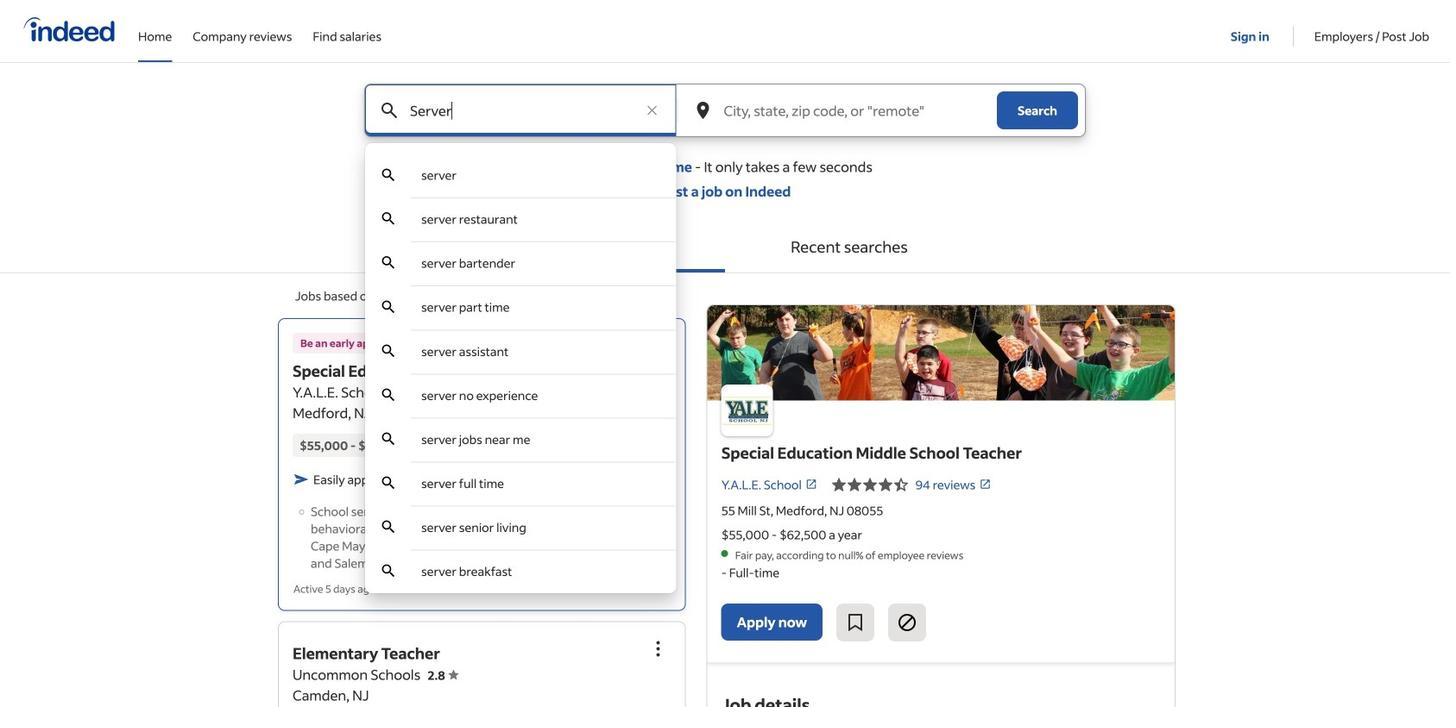 Task type: describe. For each thing, give the bounding box(es) containing it.
2.8 out of five stars rating image
[[427, 668, 459, 684]]

Edit location text field
[[720, 85, 990, 136]]

4.4 out of 5 stars. link to 94 reviews company ratings (opens in a new tab) image
[[979, 479, 991, 491]]

search: Job title, keywords, or company text field
[[407, 85, 635, 136]]

clear what input image
[[644, 102, 661, 119]]

save this job image
[[845, 613, 866, 634]]

4.4 out of five stars rating image
[[391, 385, 424, 401]]

not interested image
[[897, 613, 918, 634]]

job actions for elementary teacher is collapsed image
[[648, 639, 669, 660]]



Task type: vqa. For each thing, say whether or not it's contained in the screenshot.
at associated with ESG
no



Task type: locate. For each thing, give the bounding box(es) containing it.
search suggestions list box
[[365, 154, 676, 594]]

group
[[639, 327, 677, 365]]

main content
[[0, 84, 1450, 708]]

4.4 out of 5 stars image
[[831, 475, 909, 495]]

y.a.l.e. school logo image
[[708, 306, 1175, 401], [721, 385, 773, 437]]

None search field
[[350, 84, 1100, 594]]

tab list
[[0, 221, 1450, 274]]

y.a.l.e. school (opens in a new tab) image
[[805, 479, 817, 491]]



